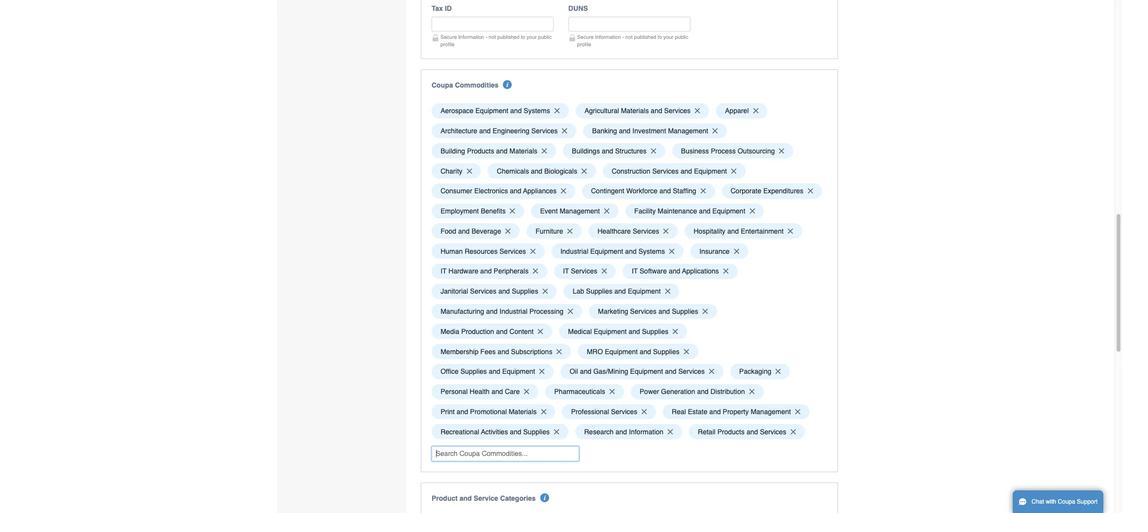 Task type: vqa. For each thing, say whether or not it's contained in the screenshot.
the ×
no



Task type: locate. For each thing, give the bounding box(es) containing it.
hospitality and entertainment option
[[685, 224, 803, 239]]

2 - from the left
[[623, 34, 624, 40]]

management up retail products and services option
[[751, 408, 791, 416]]

media production and content option
[[432, 324, 552, 339]]

to for tax id
[[521, 34, 525, 40]]

id
[[445, 4, 452, 12]]

1 horizontal spatial systems
[[639, 247, 665, 255]]

0 vertical spatial systems
[[524, 107, 550, 115]]

industrial up it services
[[561, 247, 589, 255]]

systems
[[524, 107, 550, 115], [639, 247, 665, 255]]

2 horizontal spatial it
[[632, 268, 638, 275]]

packaging option
[[731, 364, 790, 379]]

1 vertical spatial management
[[560, 207, 600, 215]]

products down real estate and property management
[[718, 428, 745, 436]]

marketing services and supplies option
[[589, 304, 717, 319]]

systems for industrial equipment and systems
[[639, 247, 665, 255]]

your
[[527, 34, 537, 40], [664, 34, 674, 40]]

services down the real estate and property management option
[[760, 428, 787, 436]]

services inside "option"
[[532, 127, 558, 135]]

architecture and engineering services
[[441, 127, 558, 135]]

1 horizontal spatial industrial
[[561, 247, 589, 255]]

secure
[[441, 34, 457, 40], [577, 34, 594, 40]]

peripherals
[[494, 268, 529, 275]]

1 horizontal spatial not
[[626, 34, 633, 40]]

management right event
[[560, 207, 600, 215]]

coupa up aerospace
[[432, 81, 453, 89]]

and inside agricultural materials and services option
[[651, 107, 663, 115]]

and up manufacturing and industrial processing
[[499, 288, 510, 295]]

1 horizontal spatial products
[[718, 428, 745, 436]]

2 it from the left
[[563, 268, 569, 275]]

food
[[441, 227, 456, 235]]

and inside office supplies and equipment option
[[489, 368, 500, 376]]

2 secure information - not published to your public profile from the left
[[577, 34, 689, 47]]

investment
[[633, 127, 666, 135]]

secure information - not published to your public profile down tax id text box
[[441, 34, 552, 47]]

profile for tax id
[[441, 41, 455, 47]]

media
[[441, 328, 459, 336]]

information down tax id text box
[[458, 34, 484, 40]]

and inside hospitality and entertainment option
[[728, 227, 739, 235]]

and right print
[[457, 408, 468, 416]]

supplies for marketing services and supplies
[[672, 308, 699, 316]]

supplies up oil and gas/mining equipment and services option
[[653, 348, 680, 356]]

charity option
[[432, 164, 481, 179]]

1 vertical spatial industrial
[[500, 308, 528, 316]]

-
[[486, 34, 487, 40], [623, 34, 624, 40]]

office
[[441, 368, 459, 376]]

2 secure from the left
[[577, 34, 594, 40]]

- down duns text field
[[623, 34, 624, 40]]

applications
[[682, 268, 719, 275]]

1 horizontal spatial secure
[[577, 34, 594, 40]]

not for duns
[[626, 34, 633, 40]]

0 vertical spatial materials
[[621, 107, 649, 115]]

coupa right with
[[1058, 499, 1076, 506]]

1 secure information - not published to your public profile from the left
[[441, 34, 552, 47]]

0 horizontal spatial industrial
[[500, 308, 528, 316]]

2 horizontal spatial information
[[629, 428, 664, 436]]

and inside the real estate and property management option
[[710, 408, 721, 416]]

1 horizontal spatial secure information - not published to your public profile
[[577, 34, 689, 47]]

products inside building products and materials option
[[467, 147, 494, 155]]

materials up chemicals
[[510, 147, 538, 155]]

supplies down marketing services and supplies option
[[642, 328, 669, 336]]

process
[[711, 147, 736, 155]]

real estate and property management option
[[663, 404, 810, 420]]

and left the content
[[496, 328, 508, 336]]

0 horizontal spatial products
[[467, 147, 494, 155]]

and up oil and gas/mining equipment and services option
[[640, 348, 651, 356]]

equipment up care
[[502, 368, 535, 376]]

secure information - not published to your public profile for tax id
[[441, 34, 552, 47]]

services down facility
[[633, 227, 659, 235]]

and down software
[[659, 308, 670, 316]]

service
[[474, 495, 498, 502]]

1 - from the left
[[486, 34, 487, 40]]

1 secure from the left
[[441, 34, 457, 40]]

oil
[[570, 368, 578, 376]]

business process outsourcing option
[[672, 143, 794, 159]]

and inside building products and materials option
[[496, 147, 508, 155]]

software
[[640, 268, 667, 275]]

1 public from the left
[[538, 34, 552, 40]]

and up the engineering
[[510, 107, 522, 115]]

and left care
[[492, 388, 503, 396]]

marketing services and supplies
[[598, 308, 699, 316]]

content
[[510, 328, 534, 336]]

industrial
[[561, 247, 589, 255], [500, 308, 528, 316]]

and right research
[[616, 428, 627, 436]]

supplies down peripherals
[[512, 288, 538, 295]]

and inside the mro equipment and supplies option
[[640, 348, 651, 356]]

membership fees and subscriptions option
[[432, 344, 571, 359]]

and up appliances
[[531, 167, 543, 175]]

event
[[540, 207, 558, 215]]

business
[[681, 147, 709, 155]]

industrial up the content
[[500, 308, 528, 316]]

and down chemicals
[[510, 187, 522, 195]]

services right the engineering
[[532, 127, 558, 135]]

duns
[[569, 4, 588, 12]]

0 horizontal spatial published
[[498, 34, 520, 40]]

and up "estate"
[[697, 388, 709, 396]]

profile for duns
[[577, 41, 591, 47]]

0 horizontal spatial public
[[538, 34, 552, 40]]

structures
[[615, 147, 647, 155]]

supplies inside medical equipment and supplies option
[[642, 328, 669, 336]]

and down the banking
[[602, 147, 613, 155]]

not down duns text field
[[626, 34, 633, 40]]

additional information image
[[503, 80, 512, 89]]

lab supplies and equipment
[[573, 288, 661, 295]]

coupa
[[432, 81, 453, 89], [1058, 499, 1076, 506]]

coupa commodities
[[432, 81, 499, 89]]

0 horizontal spatial to
[[521, 34, 525, 40]]

marketing
[[598, 308, 628, 316]]

healthcare
[[598, 227, 631, 235]]

supplies right lab
[[586, 288, 613, 295]]

supplies up search coupa commodities... field
[[523, 428, 550, 436]]

and up media production and content option
[[486, 308, 498, 316]]

1 profile from the left
[[441, 41, 455, 47]]

and right software
[[669, 268, 681, 275]]

1 horizontal spatial -
[[623, 34, 624, 40]]

supplies for mro equipment and supplies
[[653, 348, 680, 356]]

0 horizontal spatial it
[[441, 268, 447, 275]]

staffing
[[673, 187, 696, 195]]

2 your from the left
[[664, 34, 674, 40]]

0 horizontal spatial coupa
[[432, 81, 453, 89]]

coupa inside button
[[1058, 499, 1076, 506]]

- down tax id text box
[[486, 34, 487, 40]]

construction services and equipment option
[[603, 164, 746, 179]]

0 horizontal spatial your
[[527, 34, 537, 40]]

0 horizontal spatial -
[[486, 34, 487, 40]]

lab supplies and equipment option
[[564, 284, 680, 299]]

insurance option
[[691, 244, 749, 259]]

facility
[[635, 207, 656, 215]]

power generation and distribution
[[640, 388, 745, 396]]

it inside 'option'
[[441, 268, 447, 275]]

profile down id
[[441, 41, 455, 47]]

not
[[489, 34, 496, 40], [626, 34, 633, 40]]

and up staffing
[[681, 167, 692, 175]]

1 horizontal spatial management
[[668, 127, 708, 135]]

information for tax id
[[458, 34, 484, 40]]

equipment down "process"
[[694, 167, 727, 175]]

and left staffing
[[660, 187, 671, 195]]

to down tax id text box
[[521, 34, 525, 40]]

your for duns
[[664, 34, 674, 40]]

1 not from the left
[[489, 34, 496, 40]]

hospitality
[[694, 227, 726, 235]]

equipment up power
[[630, 368, 663, 376]]

and inside "lab supplies and equipment" option
[[615, 288, 626, 295]]

gas/mining
[[594, 368, 628, 376]]

furniture option
[[527, 224, 582, 239]]

Search Coupa Commodities... field
[[432, 447, 579, 462]]

it hardware and peripherals
[[441, 268, 529, 275]]

corporate
[[731, 187, 762, 195]]

published down tax id text box
[[498, 34, 520, 40]]

janitorial services and supplies option
[[432, 284, 557, 299]]

and down membership fees and subscriptions
[[489, 368, 500, 376]]

0 vertical spatial coupa
[[432, 81, 453, 89]]

products inside retail products and services option
[[718, 428, 745, 436]]

1 it from the left
[[441, 268, 447, 275]]

services up contingent workforce and staffing option
[[653, 167, 679, 175]]

2 public from the left
[[675, 34, 689, 40]]

outsourcing
[[738, 147, 775, 155]]

information down power
[[629, 428, 664, 436]]

0 horizontal spatial secure
[[441, 34, 457, 40]]

retail products and services option
[[689, 425, 805, 440]]

- for duns
[[623, 34, 624, 40]]

supplies for janitorial services and supplies
[[512, 288, 538, 295]]

profile
[[441, 41, 455, 47], [577, 41, 591, 47]]

and down human resources services option
[[480, 268, 492, 275]]

expenditures
[[764, 187, 804, 195]]

1 horizontal spatial information
[[595, 34, 621, 40]]

resources
[[465, 247, 498, 255]]

1 vertical spatial systems
[[639, 247, 665, 255]]

property
[[723, 408, 749, 416]]

and inside aerospace equipment and systems option
[[510, 107, 522, 115]]

0 vertical spatial industrial
[[561, 247, 589, 255]]

0 horizontal spatial information
[[458, 34, 484, 40]]

management up business
[[668, 127, 708, 135]]

profile down duns
[[577, 41, 591, 47]]

and up banking and investment management option
[[651, 107, 663, 115]]

systems up software
[[639, 247, 665, 255]]

beverage
[[472, 227, 501, 235]]

1 horizontal spatial coupa
[[1058, 499, 1076, 506]]

employment
[[441, 207, 479, 215]]

and down the real estate and property management option
[[747, 428, 758, 436]]

lab
[[573, 288, 584, 295]]

it software and applications
[[632, 268, 719, 275]]

1 horizontal spatial public
[[675, 34, 689, 40]]

and up marketing
[[615, 288, 626, 295]]

generation
[[661, 388, 695, 396]]

print and promotional materials
[[441, 408, 537, 416]]

to down duns text field
[[658, 34, 662, 40]]

aerospace equipment and systems
[[441, 107, 550, 115]]

1 horizontal spatial it
[[563, 268, 569, 275]]

0 horizontal spatial management
[[560, 207, 600, 215]]

fees
[[481, 348, 496, 356]]

materials for print and promotional materials
[[509, 408, 537, 416]]

1 your from the left
[[527, 34, 537, 40]]

real estate and property management
[[672, 408, 791, 416]]

secure down id
[[441, 34, 457, 40]]

power
[[640, 388, 659, 396]]

supplies inside marketing services and supplies option
[[672, 308, 699, 316]]

products down architecture and engineering services
[[467, 147, 494, 155]]

research and information
[[584, 428, 664, 436]]

it down furniture option
[[563, 268, 569, 275]]

facility maintenance and equipment option
[[626, 204, 764, 219]]

materials up investment
[[621, 107, 649, 115]]

and right hospitality
[[728, 227, 739, 235]]

architecture
[[441, 127, 477, 135]]

2 vertical spatial management
[[751, 408, 791, 416]]

recreational activities and supplies option
[[432, 425, 569, 440]]

1 horizontal spatial profile
[[577, 41, 591, 47]]

electronics
[[474, 187, 508, 195]]

banking and investment management
[[592, 127, 708, 135]]

consumer
[[441, 187, 473, 195]]

benefits
[[481, 207, 506, 215]]

3 it from the left
[[632, 268, 638, 275]]

and inside it software and applications option
[[669, 268, 681, 275]]

and down healthcare services option
[[625, 247, 637, 255]]

and down architecture and engineering services "option" on the top
[[496, 147, 508, 155]]

processing
[[530, 308, 564, 316]]

appliances
[[523, 187, 557, 195]]

0 horizontal spatial systems
[[524, 107, 550, 115]]

2 horizontal spatial management
[[751, 408, 791, 416]]

banking
[[592, 127, 617, 135]]

it services
[[563, 268, 598, 275]]

supplies inside janitorial services and supplies option
[[512, 288, 538, 295]]

it hardware and peripherals option
[[432, 264, 547, 279]]

and up mro equipment and supplies
[[629, 328, 640, 336]]

it left software
[[632, 268, 638, 275]]

chat with coupa support button
[[1013, 491, 1104, 513]]

secure down duns
[[577, 34, 594, 40]]

industrial equipment and systems
[[561, 247, 665, 255]]

to
[[521, 34, 525, 40], [658, 34, 662, 40]]

1 vertical spatial products
[[718, 428, 745, 436]]

1 to from the left
[[521, 34, 525, 40]]

building products and materials
[[441, 147, 538, 155]]

information
[[458, 34, 484, 40], [595, 34, 621, 40], [629, 428, 664, 436]]

equipment down marketing
[[594, 328, 627, 336]]

chemicals and biologicals
[[497, 167, 577, 175]]

media production and content
[[441, 328, 534, 336]]

it left hardware
[[441, 268, 447, 275]]

systems up the engineering
[[524, 107, 550, 115]]

and right fees
[[498, 348, 509, 356]]

employment benefits
[[441, 207, 506, 215]]

2 published from the left
[[634, 34, 656, 40]]

supplies up the health
[[461, 368, 487, 376]]

power generation and distribution option
[[631, 384, 764, 400]]

services up medical equipment and supplies option
[[630, 308, 657, 316]]

1 vertical spatial coupa
[[1058, 499, 1076, 506]]

supplies inside recreational activities and supplies option
[[523, 428, 550, 436]]

health
[[470, 388, 490, 396]]

and right the banking
[[619, 127, 631, 135]]

your down duns text field
[[664, 34, 674, 40]]

information for duns
[[595, 34, 621, 40]]

2 to from the left
[[658, 34, 662, 40]]

equipment up hospitality and entertainment
[[713, 207, 746, 215]]

building products and materials option
[[432, 143, 556, 159]]

mro
[[587, 348, 603, 356]]

oil and gas/mining equipment and services
[[570, 368, 705, 376]]

supplies inside the mro equipment and supplies option
[[653, 348, 680, 356]]

your down tax id text box
[[527, 34, 537, 40]]

1 published from the left
[[498, 34, 520, 40]]

2 profile from the left
[[577, 41, 591, 47]]

published for tax id
[[498, 34, 520, 40]]

2 not from the left
[[626, 34, 633, 40]]

and right "estate"
[[710, 408, 721, 416]]

retail
[[698, 428, 716, 436]]

supplies down it software and applications option
[[672, 308, 699, 316]]

0 horizontal spatial profile
[[441, 41, 455, 47]]

1 vertical spatial materials
[[510, 147, 538, 155]]

1 horizontal spatial to
[[658, 34, 662, 40]]

systems inside option
[[524, 107, 550, 115]]

information down duns text field
[[595, 34, 621, 40]]

insurance
[[700, 247, 730, 255]]

contingent workforce and staffing
[[591, 187, 696, 195]]

systems for aerospace equipment and systems
[[524, 107, 550, 115]]

and inside janitorial services and supplies option
[[499, 288, 510, 295]]

and up hospitality
[[699, 207, 711, 215]]

and right activities
[[510, 428, 522, 436]]

additional information image
[[541, 494, 549, 502]]

2 vertical spatial materials
[[509, 408, 537, 416]]

0 horizontal spatial secure information - not published to your public profile
[[441, 34, 552, 47]]

secure information - not published to your public profile down duns text field
[[577, 34, 689, 47]]

0 horizontal spatial not
[[489, 34, 496, 40]]

and up building products and materials
[[479, 127, 491, 135]]

systems inside option
[[639, 247, 665, 255]]

published down duns text field
[[634, 34, 656, 40]]

it for it software and applications
[[632, 268, 638, 275]]

food and beverage option
[[432, 224, 520, 239]]

it for it hardware and peripherals
[[441, 268, 447, 275]]

and right food
[[458, 227, 470, 235]]

not down tax id text box
[[489, 34, 496, 40]]

agricultural materials and services
[[585, 107, 691, 115]]

0 vertical spatial products
[[467, 147, 494, 155]]

apparel option
[[716, 103, 768, 118]]

1 horizontal spatial published
[[634, 34, 656, 40]]

secure for duns
[[577, 34, 594, 40]]

professional
[[571, 408, 609, 416]]

services up peripherals
[[500, 247, 526, 255]]

1 horizontal spatial your
[[664, 34, 674, 40]]

materials down care
[[509, 408, 537, 416]]

chemicals and biologicals option
[[488, 164, 596, 179]]

equipment down healthcare
[[590, 247, 623, 255]]



Task type: describe. For each thing, give the bounding box(es) containing it.
print
[[441, 408, 455, 416]]

secure information - not published to your public profile for duns
[[577, 34, 689, 47]]

promotional
[[470, 408, 507, 416]]

employment benefits option
[[432, 204, 524, 219]]

materials for building products and materials
[[510, 147, 538, 155]]

and inside research and information option
[[616, 428, 627, 436]]

construction
[[612, 167, 651, 175]]

membership
[[441, 348, 479, 356]]

healthcare services
[[598, 227, 659, 235]]

and inside marketing services and supplies option
[[659, 308, 670, 316]]

agricultural materials and services option
[[576, 103, 709, 118]]

and inside it hardware and peripherals 'option'
[[480, 268, 492, 275]]

supplies inside office supplies and equipment option
[[461, 368, 487, 376]]

agricultural
[[585, 107, 619, 115]]

public for tax id
[[538, 34, 552, 40]]

supplies for recreational activities and supplies
[[523, 428, 550, 436]]

equipment up architecture and engineering services
[[476, 107, 509, 115]]

equipment down medical equipment and supplies option
[[605, 348, 638, 356]]

it services option
[[554, 264, 616, 279]]

and inside facility maintenance and equipment option
[[699, 207, 711, 215]]

entertainment
[[741, 227, 784, 235]]

chemicals
[[497, 167, 529, 175]]

human resources services option
[[432, 244, 545, 259]]

membership fees and subscriptions
[[441, 348, 553, 356]]

products for building
[[467, 147, 494, 155]]

products for retail
[[718, 428, 745, 436]]

and inside food and beverage option
[[458, 227, 470, 235]]

and inside medical equipment and supplies option
[[629, 328, 640, 336]]

commodities
[[455, 81, 499, 89]]

medical equipment and supplies option
[[559, 324, 687, 339]]

apparel
[[725, 107, 749, 115]]

corporate expenditures option
[[722, 184, 822, 199]]

medical equipment and supplies
[[568, 328, 669, 336]]

hardware
[[449, 268, 479, 275]]

mro equipment and supplies option
[[578, 344, 698, 359]]

corporate expenditures
[[731, 187, 804, 195]]

engineering
[[493, 127, 530, 135]]

consumer electronics and appliances option
[[432, 184, 575, 199]]

research and information option
[[575, 425, 682, 440]]

DUNS text field
[[569, 17, 691, 32]]

contingent workforce and staffing option
[[582, 184, 715, 199]]

recreational
[[441, 428, 479, 436]]

chat with coupa support
[[1032, 499, 1098, 506]]

and inside membership fees and subscriptions option
[[498, 348, 509, 356]]

to for duns
[[658, 34, 662, 40]]

secure for tax id
[[441, 34, 457, 40]]

services down it hardware and peripherals
[[470, 288, 497, 295]]

and inside print and promotional materials option
[[457, 408, 468, 416]]

information inside option
[[629, 428, 664, 436]]

recreational activities and supplies
[[441, 428, 550, 436]]

event management option
[[531, 204, 619, 219]]

selected list box
[[428, 101, 831, 442]]

consumer electronics and appliances
[[441, 187, 557, 195]]

and left service on the bottom left of page
[[460, 495, 472, 502]]

services up research and information
[[611, 408, 638, 416]]

equipment up marketing services and supplies
[[628, 288, 661, 295]]

professional services
[[571, 408, 638, 416]]

tax
[[432, 4, 443, 12]]

aerospace equipment and systems option
[[432, 103, 569, 118]]

professional services option
[[562, 404, 656, 420]]

building
[[441, 147, 465, 155]]

janitorial
[[441, 288, 468, 295]]

and inside personal health and care option
[[492, 388, 503, 396]]

furniture
[[536, 227, 563, 235]]

and inside recreational activities and supplies option
[[510, 428, 522, 436]]

care
[[505, 388, 520, 396]]

industrial equipment and systems option
[[552, 244, 684, 259]]

and inside power generation and distribution option
[[697, 388, 709, 396]]

and inside buildings and structures option
[[602, 147, 613, 155]]

banking and investment management option
[[583, 123, 727, 139]]

maintenance
[[658, 207, 697, 215]]

mro equipment and supplies
[[587, 348, 680, 356]]

industrial inside option
[[561, 247, 589, 255]]

services up power generation and distribution
[[679, 368, 705, 376]]

estate
[[688, 408, 708, 416]]

and inside industrial equipment and systems option
[[625, 247, 637, 255]]

and inside construction services and equipment option
[[681, 167, 692, 175]]

and inside the 'chemicals and biologicals' option
[[531, 167, 543, 175]]

real
[[672, 408, 686, 416]]

and inside media production and content option
[[496, 328, 508, 336]]

contingent
[[591, 187, 625, 195]]

buildings and structures option
[[563, 143, 665, 159]]

not for tax id
[[489, 34, 496, 40]]

categories
[[500, 495, 536, 502]]

pharmaceuticals
[[554, 388, 605, 396]]

manufacturing and industrial processing option
[[432, 304, 582, 319]]

supplies inside "lab supplies and equipment" option
[[586, 288, 613, 295]]

it software and applications option
[[623, 264, 738, 279]]

hospitality and entertainment
[[694, 227, 784, 235]]

pharmaceuticals option
[[546, 384, 624, 400]]

research
[[584, 428, 614, 436]]

charity
[[441, 167, 463, 175]]

and inside retail products and services option
[[747, 428, 758, 436]]

tax id
[[432, 4, 452, 12]]

product
[[432, 495, 458, 502]]

buildings
[[572, 147, 600, 155]]

food and beverage
[[441, 227, 501, 235]]

aerospace
[[441, 107, 474, 115]]

your for tax id
[[527, 34, 537, 40]]

and inside contingent workforce and staffing option
[[660, 187, 671, 195]]

office supplies and equipment option
[[432, 364, 554, 379]]

medical
[[568, 328, 592, 336]]

janitorial services and supplies
[[441, 288, 538, 295]]

- for tax id
[[486, 34, 487, 40]]

and inside consumer electronics and appliances "option"
[[510, 187, 522, 195]]

and right oil
[[580, 368, 592, 376]]

healthcare services option
[[589, 224, 678, 239]]

packaging
[[739, 368, 772, 376]]

and inside architecture and engineering services "option"
[[479, 127, 491, 135]]

it for it services
[[563, 268, 569, 275]]

subscriptions
[[511, 348, 553, 356]]

oil and gas/mining equipment and services option
[[561, 364, 724, 379]]

print and promotional materials option
[[432, 404, 555, 420]]

services up banking and investment management option
[[664, 107, 691, 115]]

personal health and care option
[[432, 384, 539, 400]]

0 vertical spatial management
[[668, 127, 708, 135]]

human resources services
[[441, 247, 526, 255]]

and inside manufacturing and industrial processing option
[[486, 308, 498, 316]]

chat
[[1032, 499, 1044, 506]]

business process outsourcing
[[681, 147, 775, 155]]

personal
[[441, 388, 468, 396]]

published for duns
[[634, 34, 656, 40]]

public for duns
[[675, 34, 689, 40]]

and up the generation
[[665, 368, 677, 376]]

services up lab
[[571, 268, 598, 275]]

support
[[1077, 499, 1098, 506]]

biologicals
[[545, 167, 577, 175]]

distribution
[[711, 388, 745, 396]]

buildings and structures
[[572, 147, 647, 155]]

architecture and engineering services option
[[432, 123, 577, 139]]

Tax ID text field
[[432, 17, 554, 32]]

supplies for medical equipment and supplies
[[642, 328, 669, 336]]

and inside banking and investment management option
[[619, 127, 631, 135]]

industrial inside option
[[500, 308, 528, 316]]

event management
[[540, 207, 600, 215]]

materials inside option
[[621, 107, 649, 115]]

workforce
[[627, 187, 658, 195]]

activities
[[481, 428, 508, 436]]

office supplies and equipment
[[441, 368, 535, 376]]

personal health and care
[[441, 388, 520, 396]]

retail products and services
[[698, 428, 787, 436]]

manufacturing and industrial processing
[[441, 308, 564, 316]]

services inside option
[[500, 247, 526, 255]]



